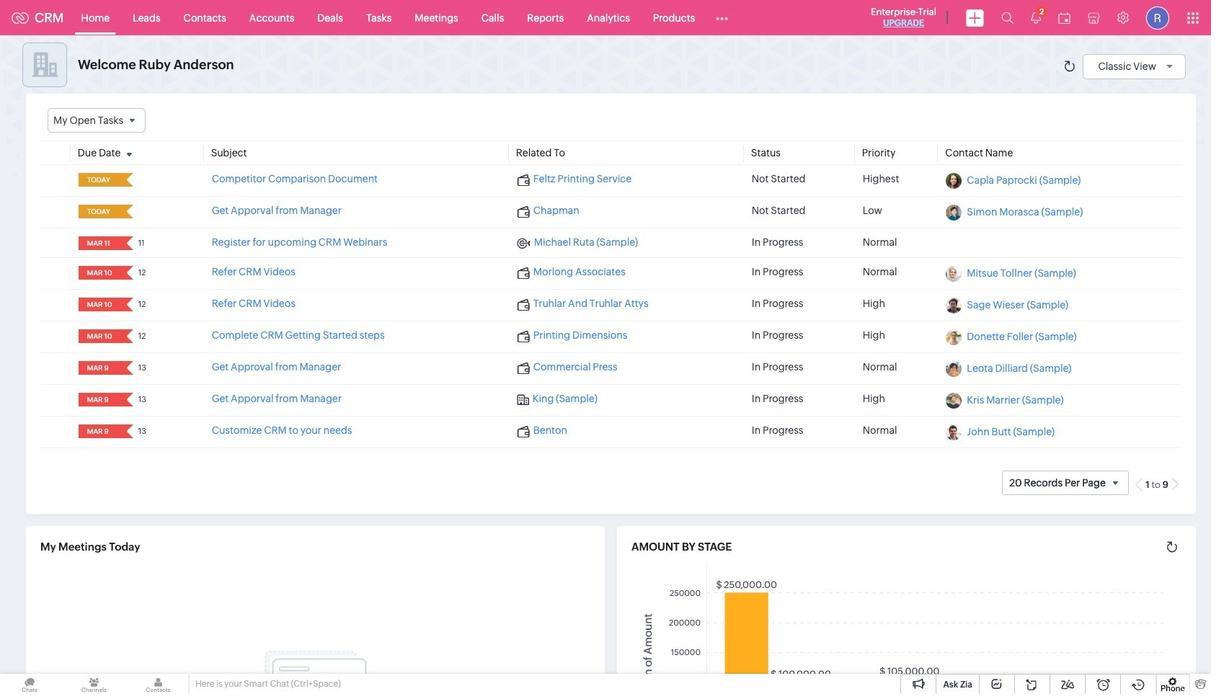 Task type: describe. For each thing, give the bounding box(es) containing it.
Other Modules field
[[707, 6, 738, 29]]

1 late by  days image from the top
[[120, 175, 138, 184]]

contacts image
[[129, 674, 188, 695]]

search image
[[1002, 12, 1014, 24]]

create menu image
[[967, 9, 985, 26]]

signals element
[[1023, 0, 1050, 35]]

chats image
[[0, 674, 59, 695]]



Task type: locate. For each thing, give the bounding box(es) containing it.
1 vertical spatial late by  days image
[[120, 207, 138, 216]]

2 late by  days image from the top
[[120, 207, 138, 216]]

search element
[[993, 0, 1023, 35]]

0 vertical spatial late by  days image
[[120, 175, 138, 184]]

create menu element
[[958, 0, 993, 35]]

profile element
[[1138, 0, 1179, 35]]

late by  days image
[[120, 175, 138, 184], [120, 207, 138, 216]]

None field
[[48, 108, 146, 133], [83, 173, 117, 187], [83, 205, 117, 219], [83, 237, 117, 250], [83, 266, 117, 280], [83, 298, 117, 312], [83, 330, 117, 343], [83, 362, 117, 375], [83, 393, 117, 407], [83, 425, 117, 439], [48, 108, 146, 133], [83, 173, 117, 187], [83, 205, 117, 219], [83, 237, 117, 250], [83, 266, 117, 280], [83, 298, 117, 312], [83, 330, 117, 343], [83, 362, 117, 375], [83, 393, 117, 407], [83, 425, 117, 439]]

channels image
[[64, 674, 124, 695]]

calendar image
[[1059, 12, 1071, 23]]

profile image
[[1147, 6, 1170, 29]]

logo image
[[12, 12, 29, 23]]



Task type: vqa. For each thing, say whether or not it's contained in the screenshot.
the top PICK
no



